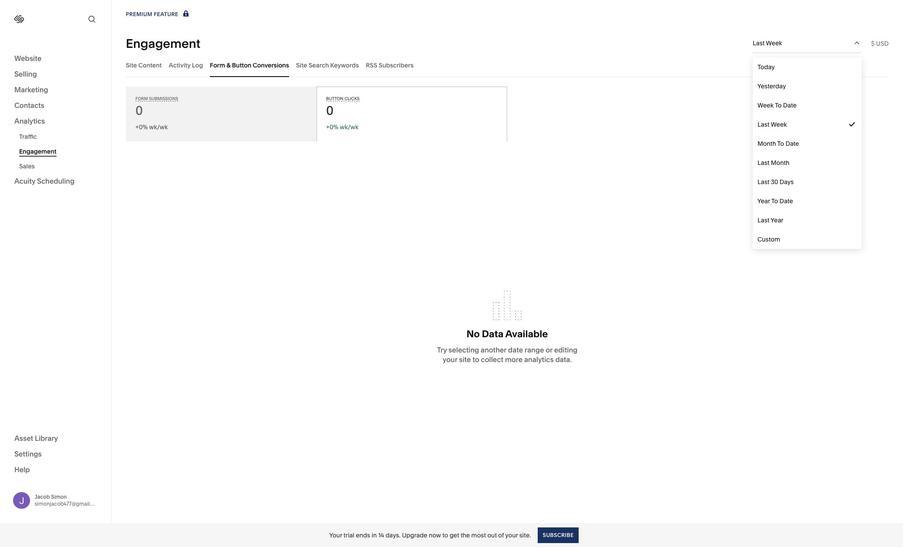 Task type: describe. For each thing, give the bounding box(es) containing it.
settings link
[[14, 449, 97, 460]]

$ usd
[[872, 39, 889, 47]]

another
[[481, 346, 507, 355]]

website link
[[14, 54, 97, 64]]

contacts link
[[14, 101, 97, 111]]

settings
[[14, 450, 42, 459]]

analytics
[[525, 356, 554, 364]]

0 for form submissions 0 0% wk/wk
[[135, 103, 143, 118]]

site for site search keywords
[[296, 61, 307, 69]]

get
[[450, 532, 459, 540]]

0 for button clicks 0 0% wk/wk
[[326, 103, 334, 118]]

site search keywords
[[296, 61, 359, 69]]

form for 0
[[135, 96, 148, 101]]

range
[[525, 346, 544, 355]]

tab list containing site content
[[126, 53, 889, 77]]

the
[[461, 532, 470, 540]]

asset library link
[[14, 434, 97, 444]]

week inside last week button
[[766, 39, 783, 47]]

library
[[35, 434, 58, 443]]

to for year
[[772, 197, 779, 205]]

available
[[506, 329, 548, 340]]

last down week to date
[[758, 121, 770, 129]]

subscribers
[[379, 61, 414, 69]]

last inside button
[[753, 39, 765, 47]]

today
[[758, 63, 775, 71]]

your trial ends in 14 days. upgrade now to get the most out of your site.
[[329, 532, 531, 540]]

month to date
[[758, 140, 800, 148]]

no data available
[[467, 329, 548, 340]]

editing
[[554, 346, 578, 355]]

selling link
[[14, 69, 97, 80]]

out
[[488, 532, 497, 540]]

trial
[[344, 532, 355, 540]]

last month
[[758, 159, 790, 167]]

1 vertical spatial to
[[443, 532, 448, 540]]

days.
[[386, 532, 401, 540]]

year to date
[[758, 197, 794, 205]]

log
[[192, 61, 203, 69]]

date for month to date
[[786, 140, 800, 148]]

conversions
[[253, 61, 289, 69]]

analytics
[[14, 117, 45, 125]]

activity
[[169, 61, 191, 69]]

premium feature
[[126, 11, 178, 17]]

date for week to date
[[784, 102, 797, 109]]

selecting
[[449, 346, 479, 355]]

sales link
[[19, 159, 102, 174]]

date for year to date
[[780, 197, 794, 205]]

try
[[437, 346, 447, 355]]

submissions
[[149, 96, 178, 101]]

traffic link
[[19, 129, 102, 144]]

2 vertical spatial week
[[771, 121, 787, 129]]

form submissions 0 0% wk/wk
[[135, 96, 178, 131]]

activity log button
[[169, 53, 203, 77]]

to inside try selecting another date range or editing your site to collect more analytics data.
[[473, 356, 480, 364]]

1 vertical spatial last week
[[758, 121, 787, 129]]

feature
[[154, 11, 178, 17]]

simon
[[51, 494, 67, 500]]

site search keywords button
[[296, 53, 359, 77]]

marketing link
[[14, 85, 97, 95]]

help link
[[14, 465, 30, 475]]

premium
[[126, 11, 152, 17]]

acuity scheduling link
[[14, 176, 97, 187]]

date
[[508, 346, 523, 355]]

premium feature button
[[126, 10, 191, 19]]

last up last 30 days
[[758, 159, 770, 167]]

site for site content
[[126, 61, 137, 69]]

last 30 days
[[758, 178, 794, 186]]

button inside form & button conversions button
[[232, 61, 252, 69]]

jacob
[[35, 494, 50, 500]]

search
[[309, 61, 329, 69]]

simonjacob477@gmail.com
[[35, 501, 102, 507]]

engagement link
[[19, 144, 102, 159]]

subscribe
[[543, 532, 574, 539]]

rss
[[366, 61, 378, 69]]

button clicks 0 0% wk/wk
[[326, 96, 360, 131]]

last week button
[[753, 34, 862, 53]]

acuity
[[14, 177, 35, 186]]

contacts
[[14, 101, 44, 110]]

site content button
[[126, 53, 162, 77]]

ends
[[356, 532, 370, 540]]

form & button conversions button
[[210, 53, 289, 77]]

$
[[872, 39, 875, 47]]

upgrade
[[402, 532, 428, 540]]



Task type: vqa. For each thing, say whether or not it's contained in the screenshot.
30
yes



Task type: locate. For each thing, give the bounding box(es) containing it.
most
[[472, 532, 486, 540]]

week up month to date
[[771, 121, 787, 129]]

form & button conversions
[[210, 61, 289, 69]]

no
[[467, 329, 480, 340]]

1 0 from the left
[[135, 103, 143, 118]]

traffic
[[19, 133, 37, 141]]

of
[[499, 532, 504, 540]]

1 horizontal spatial year
[[771, 217, 784, 224]]

month
[[758, 140, 777, 148], [771, 159, 790, 167]]

to for month
[[778, 140, 785, 148]]

1 horizontal spatial your
[[506, 532, 518, 540]]

0 horizontal spatial 0%
[[139, 123, 148, 131]]

in
[[372, 532, 377, 540]]

rss subscribers
[[366, 61, 414, 69]]

your right of
[[506, 532, 518, 540]]

button inside button clicks 0 0% wk/wk
[[326, 96, 344, 101]]

engagement
[[126, 36, 201, 51], [19, 148, 56, 156]]

site left search
[[296, 61, 307, 69]]

date down days
[[780, 197, 794, 205]]

0 vertical spatial to
[[775, 102, 782, 109]]

wk/wk for form submissions 0 0% wk/wk
[[149, 123, 168, 131]]

site inside site content button
[[126, 61, 137, 69]]

custom
[[758, 236, 781, 244]]

0 vertical spatial to
[[473, 356, 480, 364]]

button left clicks
[[326, 96, 344, 101]]

30
[[771, 178, 779, 186]]

usd
[[877, 39, 889, 47]]

more
[[505, 356, 523, 364]]

last up today
[[753, 39, 765, 47]]

form inside button
[[210, 61, 225, 69]]

asset library
[[14, 434, 58, 443]]

1 horizontal spatial wk/wk
[[340, 123, 359, 131]]

1 horizontal spatial engagement
[[126, 36, 201, 51]]

0 vertical spatial year
[[758, 197, 771, 205]]

to down '30'
[[772, 197, 779, 205]]

button
[[232, 61, 252, 69], [326, 96, 344, 101]]

site
[[126, 61, 137, 69], [296, 61, 307, 69]]

keywords
[[330, 61, 359, 69]]

1 vertical spatial week
[[758, 102, 774, 109]]

collect
[[481, 356, 504, 364]]

2 vertical spatial to
[[772, 197, 779, 205]]

0 vertical spatial last week
[[753, 39, 783, 47]]

2 site from the left
[[296, 61, 307, 69]]

0 horizontal spatial your
[[443, 356, 458, 364]]

subscribe button
[[538, 528, 579, 544]]

your down try
[[443, 356, 458, 364]]

scheduling
[[37, 177, 75, 186]]

1 horizontal spatial 0%
[[330, 123, 339, 131]]

form for button
[[210, 61, 225, 69]]

site content
[[126, 61, 162, 69]]

date
[[784, 102, 797, 109], [786, 140, 800, 148], [780, 197, 794, 205]]

1 site from the left
[[126, 61, 137, 69]]

1 0% from the left
[[139, 123, 148, 131]]

to right site
[[473, 356, 480, 364]]

1 vertical spatial your
[[506, 532, 518, 540]]

form left submissions
[[135, 96, 148, 101]]

0 inside button clicks 0 0% wk/wk
[[326, 103, 334, 118]]

1 horizontal spatial button
[[326, 96, 344, 101]]

0%
[[139, 123, 148, 131], [330, 123, 339, 131]]

last left '30'
[[758, 178, 770, 186]]

1 vertical spatial date
[[786, 140, 800, 148]]

yesterday
[[758, 82, 786, 90]]

14
[[378, 532, 384, 540]]

wk/wk inside form submissions 0 0% wk/wk
[[149, 123, 168, 131]]

month up "last month"
[[758, 140, 777, 148]]

0 vertical spatial week
[[766, 39, 783, 47]]

acuity scheduling
[[14, 177, 75, 186]]

wk/wk for button clicks 0 0% wk/wk
[[340, 123, 359, 131]]

last year
[[758, 217, 784, 224]]

last week up today
[[753, 39, 783, 47]]

0% inside button clicks 0 0% wk/wk
[[330, 123, 339, 131]]

1 horizontal spatial 0
[[326, 103, 334, 118]]

year
[[758, 197, 771, 205], [771, 217, 784, 224]]

form left the &
[[210, 61, 225, 69]]

to down 'yesterday'
[[775, 102, 782, 109]]

1 vertical spatial engagement
[[19, 148, 56, 156]]

form
[[210, 61, 225, 69], [135, 96, 148, 101]]

0% for button clicks 0 0% wk/wk
[[330, 123, 339, 131]]

engagement down traffic
[[19, 148, 56, 156]]

last week inside button
[[753, 39, 783, 47]]

2 0 from the left
[[326, 103, 334, 118]]

to
[[473, 356, 480, 364], [443, 532, 448, 540]]

0 horizontal spatial 0
[[135, 103, 143, 118]]

1 vertical spatial to
[[778, 140, 785, 148]]

tab list
[[126, 53, 889, 77]]

asset
[[14, 434, 33, 443]]

0% for form submissions 0 0% wk/wk
[[139, 123, 148, 131]]

0 vertical spatial button
[[232, 61, 252, 69]]

selling
[[14, 70, 37, 78]]

1 horizontal spatial to
[[473, 356, 480, 364]]

0 horizontal spatial button
[[232, 61, 252, 69]]

&
[[227, 61, 231, 69]]

0 vertical spatial form
[[210, 61, 225, 69]]

clicks
[[345, 96, 360, 101]]

site left the content
[[126, 61, 137, 69]]

1 horizontal spatial site
[[296, 61, 307, 69]]

to for week
[[775, 102, 782, 109]]

week to date
[[758, 102, 797, 109]]

content
[[138, 61, 162, 69]]

last week
[[753, 39, 783, 47], [758, 121, 787, 129]]

marketing
[[14, 85, 48, 94]]

wk/wk down clicks
[[340, 123, 359, 131]]

wk/wk inside button clicks 0 0% wk/wk
[[340, 123, 359, 131]]

days
[[780, 178, 794, 186]]

wk/wk
[[149, 123, 168, 131], [340, 123, 359, 131]]

2 wk/wk from the left
[[340, 123, 359, 131]]

0% inside form submissions 0 0% wk/wk
[[139, 123, 148, 131]]

jacob simon simonjacob477@gmail.com
[[35, 494, 102, 507]]

0 horizontal spatial site
[[126, 61, 137, 69]]

now
[[429, 532, 441, 540]]

0
[[135, 103, 143, 118], [326, 103, 334, 118]]

wk/wk down submissions
[[149, 123, 168, 131]]

0 vertical spatial engagement
[[126, 36, 201, 51]]

0 vertical spatial month
[[758, 140, 777, 148]]

0 horizontal spatial wk/wk
[[149, 123, 168, 131]]

year up last year
[[758, 197, 771, 205]]

0 horizontal spatial engagement
[[19, 148, 56, 156]]

last week down week to date
[[758, 121, 787, 129]]

0 horizontal spatial form
[[135, 96, 148, 101]]

to up "last month"
[[778, 140, 785, 148]]

rss subscribers button
[[366, 53, 414, 77]]

0 vertical spatial your
[[443, 356, 458, 364]]

form inside form submissions 0 0% wk/wk
[[135, 96, 148, 101]]

website
[[14, 54, 42, 63]]

week
[[766, 39, 783, 47], [758, 102, 774, 109], [771, 121, 787, 129]]

site.
[[520, 532, 531, 540]]

last up custom
[[758, 217, 770, 224]]

1 vertical spatial form
[[135, 96, 148, 101]]

1 vertical spatial year
[[771, 217, 784, 224]]

week down 'yesterday'
[[758, 102, 774, 109]]

last
[[753, 39, 765, 47], [758, 121, 770, 129], [758, 159, 770, 167], [758, 178, 770, 186], [758, 217, 770, 224]]

site inside site search keywords button
[[296, 61, 307, 69]]

year down year to date
[[771, 217, 784, 224]]

1 vertical spatial button
[[326, 96, 344, 101]]

your inside try selecting another date range or editing your site to collect more analytics data.
[[443, 356, 458, 364]]

button right the &
[[232, 61, 252, 69]]

2 0% from the left
[[330, 123, 339, 131]]

date down 'yesterday'
[[784, 102, 797, 109]]

date up "last month"
[[786, 140, 800, 148]]

1 vertical spatial month
[[771, 159, 790, 167]]

0 horizontal spatial to
[[443, 532, 448, 540]]

site
[[459, 356, 471, 364]]

sales
[[19, 163, 35, 170]]

data
[[482, 329, 504, 340]]

week up today
[[766, 39, 783, 47]]

your
[[329, 532, 342, 540]]

or
[[546, 346, 553, 355]]

2 vertical spatial date
[[780, 197, 794, 205]]

1 wk/wk from the left
[[149, 123, 168, 131]]

data.
[[556, 356, 572, 364]]

engagement up the content
[[126, 36, 201, 51]]

analytics link
[[14, 116, 97, 127]]

month down month to date
[[771, 159, 790, 167]]

0 horizontal spatial year
[[758, 197, 771, 205]]

1 horizontal spatial form
[[210, 61, 225, 69]]

0 inside form submissions 0 0% wk/wk
[[135, 103, 143, 118]]

0 vertical spatial date
[[784, 102, 797, 109]]

to left get
[[443, 532, 448, 540]]



